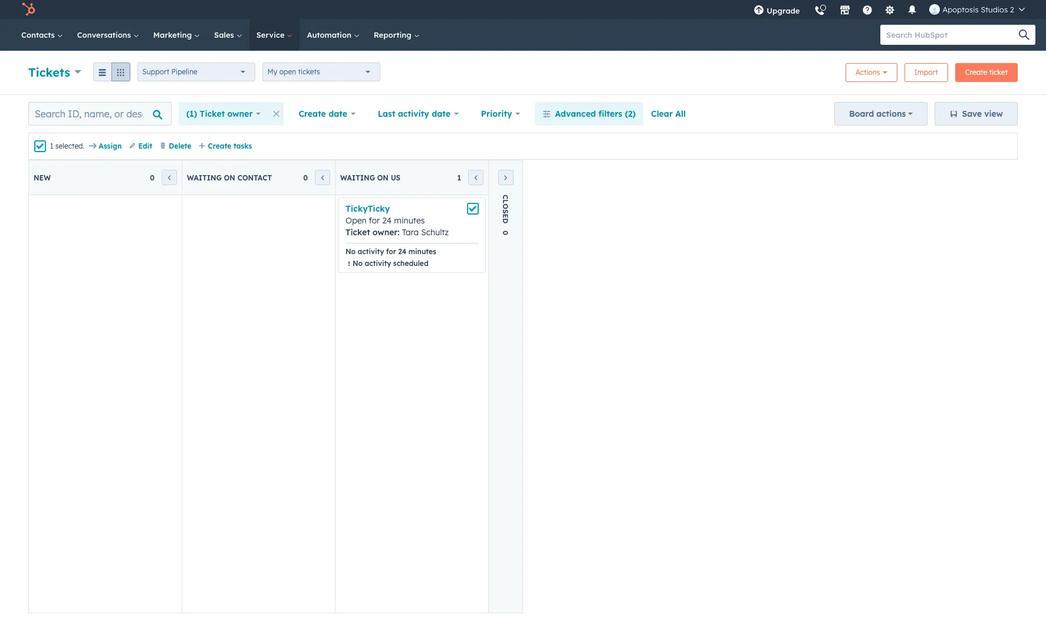 Task type: vqa. For each thing, say whether or not it's contained in the screenshot.
the middle a
no



Task type: locate. For each thing, give the bounding box(es) containing it.
create left tasks
[[208, 142, 231, 150]]

create down tickets at the top
[[299, 109, 326, 119]]

activity inside popup button
[[398, 109, 429, 119]]

create left "ticket"
[[966, 68, 988, 77]]

menu containing apoptosis studios 2
[[747, 0, 1032, 23]]

1 horizontal spatial on
[[377, 173, 389, 182]]

1 date from the left
[[329, 109, 347, 119]]

Search HubSpot search field
[[881, 25, 1025, 45]]

(1) ticket owner button
[[179, 102, 269, 126]]

0 horizontal spatial 0
[[150, 173, 155, 182]]

activity right "last"
[[398, 109, 429, 119]]

advanced filters (2)
[[555, 109, 636, 119]]

minutes up tara
[[394, 215, 425, 226]]

sales link
[[207, 19, 249, 51]]

1 vertical spatial create
[[299, 109, 326, 119]]

0 vertical spatial create
[[966, 68, 988, 77]]

tara
[[402, 227, 419, 238]]

tickets
[[298, 67, 320, 76]]

1 vertical spatial ticket
[[346, 227, 370, 238]]

search image
[[1019, 29, 1030, 40]]

open for 24 minutes ticket owner : tara schultz
[[346, 215, 449, 238]]

tasks
[[234, 142, 252, 150]]

settings image
[[885, 5, 896, 16]]

activity for scheduled
[[365, 259, 391, 268]]

minutes
[[394, 215, 425, 226], [409, 247, 436, 256]]

owner up no activity for 24 minutes
[[373, 227, 398, 238]]

ticket
[[200, 109, 225, 119], [346, 227, 370, 238]]

waiting
[[187, 173, 222, 182], [340, 173, 375, 182]]

owner
[[227, 109, 253, 119], [373, 227, 398, 238]]

date
[[329, 109, 347, 119], [432, 109, 451, 119]]

2 vertical spatial activity
[[365, 259, 391, 268]]

create inside popup button
[[299, 109, 326, 119]]

0 vertical spatial 24
[[382, 215, 392, 226]]

24 up scheduled
[[398, 247, 407, 256]]

1 horizontal spatial date
[[432, 109, 451, 119]]

1 vertical spatial minutes
[[409, 247, 436, 256]]

group
[[93, 63, 130, 81]]

ticket inside popup button
[[200, 109, 225, 119]]

activity up no activity scheduled
[[358, 247, 384, 256]]

upgrade
[[767, 6, 800, 15]]

2 horizontal spatial create
[[966, 68, 988, 77]]

1 vertical spatial 1
[[458, 173, 461, 182]]

0 right the contact
[[303, 173, 308, 182]]

0 down d
[[501, 231, 510, 235]]

0 for new
[[150, 173, 155, 182]]

sales
[[214, 30, 236, 40]]

24 down 'tickyticky'
[[382, 215, 392, 226]]

0 vertical spatial activity
[[398, 109, 429, 119]]

automation link
[[300, 19, 367, 51]]

minutes up scheduled
[[409, 247, 436, 256]]

1 horizontal spatial create
[[299, 109, 326, 119]]

assign button
[[89, 141, 122, 152]]

for down "tickyticky" link
[[369, 215, 380, 226]]

date down my open tickets popup button
[[329, 109, 347, 119]]

0 horizontal spatial ticket
[[200, 109, 225, 119]]

1 for 1
[[458, 173, 461, 182]]

0 vertical spatial for
[[369, 215, 380, 226]]

clear all
[[651, 109, 686, 119]]

reporting link
[[367, 19, 427, 51]]

1 horizontal spatial 1
[[458, 173, 461, 182]]

create inside tickets banner
[[966, 68, 988, 77]]

(1) ticket owner
[[186, 109, 253, 119]]

1 waiting from the left
[[187, 173, 222, 182]]

date inside popup button
[[432, 109, 451, 119]]

1 horizontal spatial 0
[[303, 173, 308, 182]]

1 horizontal spatial waiting
[[340, 173, 375, 182]]

2 waiting from the left
[[340, 173, 375, 182]]

no down open
[[346, 247, 356, 256]]

no activity scheduled
[[353, 259, 429, 268]]

assign
[[99, 142, 122, 150]]

0 vertical spatial ticket
[[200, 109, 225, 119]]

waiting on us
[[340, 173, 401, 182]]

no
[[346, 247, 356, 256], [353, 259, 363, 268]]

activity
[[398, 109, 429, 119], [358, 247, 384, 256], [365, 259, 391, 268]]

all
[[676, 109, 686, 119]]

0 down edit
[[150, 173, 155, 182]]

e
[[501, 214, 510, 218]]

clear
[[651, 109, 673, 119]]

0 horizontal spatial date
[[329, 109, 347, 119]]

0 horizontal spatial 1
[[50, 142, 53, 150]]

support pipeline
[[143, 67, 198, 76]]

advanced filters (2) button
[[535, 102, 644, 126]]

clear all button
[[644, 102, 694, 126]]

1 horizontal spatial owner
[[373, 227, 398, 238]]

help image
[[863, 5, 873, 16]]

0 horizontal spatial 24
[[382, 215, 392, 226]]

for inside the open for 24 minutes ticket owner : tara schultz
[[369, 215, 380, 226]]

marketplaces button
[[833, 0, 858, 19]]

24
[[382, 215, 392, 226], [398, 247, 407, 256]]

s
[[501, 209, 510, 214]]

save view
[[962, 109, 1004, 119]]

1 vertical spatial owner
[[373, 227, 398, 238]]

delete button
[[159, 141, 191, 152]]

create tasks
[[208, 142, 252, 150]]

0 horizontal spatial on
[[224, 173, 235, 182]]

waiting for waiting on contact
[[187, 173, 222, 182]]

activity down no activity for 24 minutes
[[365, 259, 391, 268]]

0 vertical spatial no
[[346, 247, 356, 256]]

owner up tasks
[[227, 109, 253, 119]]

date right "last"
[[432, 109, 451, 119]]

selected.
[[55, 142, 85, 150]]

0 horizontal spatial create
[[208, 142, 231, 150]]

menu
[[747, 0, 1032, 23]]

notifications image
[[908, 5, 918, 16]]

no activity for 24 minutes
[[346, 247, 436, 256]]

(1)
[[186, 109, 197, 119]]

for
[[369, 215, 380, 226], [386, 247, 396, 256]]

0 for waiting on contact
[[303, 173, 308, 182]]

0 horizontal spatial for
[[369, 215, 380, 226]]

edit button
[[129, 141, 152, 152]]

support pipeline button
[[137, 63, 255, 81]]

activity for date
[[398, 109, 429, 119]]

ticket right "(1)"
[[200, 109, 225, 119]]

on left the contact
[[224, 173, 235, 182]]

waiting up 'tickyticky'
[[340, 173, 375, 182]]

1 vertical spatial for
[[386, 247, 396, 256]]

c
[[501, 195, 510, 200]]

create for create date
[[299, 109, 326, 119]]

on
[[224, 173, 235, 182], [377, 173, 389, 182]]

tara schultz image
[[930, 4, 941, 15]]

1 horizontal spatial 24
[[398, 247, 407, 256]]

on left us
[[377, 173, 389, 182]]

create ticket
[[966, 68, 1008, 77]]

board
[[850, 109, 874, 119]]

waiting down create tasks button
[[187, 173, 222, 182]]

1 vertical spatial activity
[[358, 247, 384, 256]]

my open tickets button
[[262, 63, 380, 81]]

contacts
[[21, 30, 57, 40]]

actions button
[[846, 63, 898, 82]]

service link
[[249, 19, 300, 51]]

2 on from the left
[[377, 173, 389, 182]]

0 vertical spatial 1
[[50, 142, 53, 150]]

ticket down open
[[346, 227, 370, 238]]

2 date from the left
[[432, 109, 451, 119]]

for up no activity scheduled
[[386, 247, 396, 256]]

advanced
[[555, 109, 596, 119]]

marketplaces image
[[840, 5, 851, 16]]

0 vertical spatial minutes
[[394, 215, 425, 226]]

0
[[150, 173, 155, 182], [303, 173, 308, 182], [501, 231, 510, 235]]

1
[[50, 142, 53, 150], [458, 173, 461, 182]]

1 vertical spatial no
[[353, 259, 363, 268]]

contacts link
[[14, 19, 70, 51]]

marketing link
[[146, 19, 207, 51]]

no down no activity for 24 minutes
[[353, 259, 363, 268]]

my open tickets
[[268, 67, 320, 76]]

0 horizontal spatial owner
[[227, 109, 253, 119]]

0 horizontal spatial waiting
[[187, 173, 222, 182]]

actions
[[856, 68, 881, 77]]

24 inside the open for 24 minutes ticket owner : tara schultz
[[382, 215, 392, 226]]

actions
[[877, 109, 906, 119]]

1 vertical spatial 24
[[398, 247, 407, 256]]

0 vertical spatial owner
[[227, 109, 253, 119]]

tickets
[[28, 65, 70, 79]]

pipeline
[[171, 67, 198, 76]]

marketing
[[153, 30, 194, 40]]

my
[[268, 67, 278, 76]]

1 horizontal spatial ticket
[[346, 227, 370, 238]]

2 vertical spatial create
[[208, 142, 231, 150]]

waiting for waiting on us
[[340, 173, 375, 182]]

on for contact
[[224, 173, 235, 182]]

1 on from the left
[[224, 173, 235, 182]]



Task type: describe. For each thing, give the bounding box(es) containing it.
1 for 1 selected.
[[50, 142, 53, 150]]

priority
[[481, 109, 512, 119]]

priority button
[[474, 102, 528, 126]]

studios
[[981, 5, 1008, 14]]

last activity date
[[378, 109, 451, 119]]

contact
[[238, 173, 272, 182]]

upgrade image
[[754, 5, 765, 16]]

activity for for
[[358, 247, 384, 256]]

automation
[[307, 30, 354, 40]]

owner inside popup button
[[227, 109, 253, 119]]

no for no activity scheduled
[[353, 259, 363, 268]]

schultz
[[421, 227, 449, 238]]

minutes inside the open for 24 minutes ticket owner : tara schultz
[[394, 215, 425, 226]]

create tasks button
[[199, 141, 252, 152]]

tickets banner
[[28, 60, 1018, 83]]

conversations link
[[70, 19, 146, 51]]

hubspot image
[[21, 2, 35, 17]]

support
[[143, 67, 169, 76]]

c l o s e d
[[501, 195, 510, 224]]

1 horizontal spatial for
[[386, 247, 396, 256]]

Search ID, name, or description search field
[[28, 102, 172, 126]]

2 horizontal spatial 0
[[501, 231, 510, 235]]

create date button
[[291, 102, 363, 126]]

on for us
[[377, 173, 389, 182]]

reporting
[[374, 30, 414, 40]]

calling icon image
[[815, 6, 826, 17]]

apoptosis studios 2 button
[[923, 0, 1032, 19]]

search button
[[1014, 25, 1036, 45]]

2
[[1011, 5, 1015, 14]]

edit
[[138, 142, 152, 150]]

open
[[280, 67, 296, 76]]

create for create tasks
[[208, 142, 231, 150]]

tickyticky
[[346, 204, 390, 214]]

scheduled
[[393, 259, 429, 268]]

filters
[[599, 109, 623, 119]]

1 selected.
[[50, 142, 85, 150]]

hubspot link
[[14, 2, 44, 17]]

d
[[501, 218, 510, 224]]

l
[[501, 200, 510, 204]]

create for create ticket
[[966, 68, 988, 77]]

import button
[[905, 63, 949, 82]]

us
[[391, 173, 401, 182]]

board actions button
[[835, 102, 928, 126]]

help button
[[858, 0, 878, 19]]

last activity date button
[[370, 102, 467, 126]]

open
[[346, 215, 367, 226]]

delete
[[169, 142, 191, 150]]

date inside popup button
[[329, 109, 347, 119]]

waiting on contact
[[187, 173, 272, 182]]

service
[[256, 30, 287, 40]]

group inside tickets banner
[[93, 63, 130, 81]]

tickets button
[[28, 63, 81, 81]]

save view button
[[935, 102, 1018, 126]]

save
[[962, 109, 982, 119]]

new
[[34, 173, 51, 182]]

import
[[915, 68, 939, 77]]

last
[[378, 109, 396, 119]]

ticket inside the open for 24 minutes ticket owner : tara schultz
[[346, 227, 370, 238]]

tickyticky link
[[346, 204, 390, 214]]

apoptosis
[[943, 5, 979, 14]]

apoptosis studios 2
[[943, 5, 1015, 14]]

settings link
[[878, 0, 903, 19]]

calling icon button
[[810, 1, 830, 18]]

no for no activity for 24 minutes
[[346, 247, 356, 256]]

:
[[398, 227, 400, 238]]

board actions
[[850, 109, 906, 119]]

view
[[985, 109, 1004, 119]]

owner inside the open for 24 minutes ticket owner : tara schultz
[[373, 227, 398, 238]]

create date
[[299, 109, 347, 119]]

notifications button
[[903, 0, 923, 19]]

(2)
[[625, 109, 636, 119]]

o
[[501, 204, 510, 209]]

ticket
[[990, 68, 1008, 77]]

create ticket button
[[956, 63, 1018, 82]]



